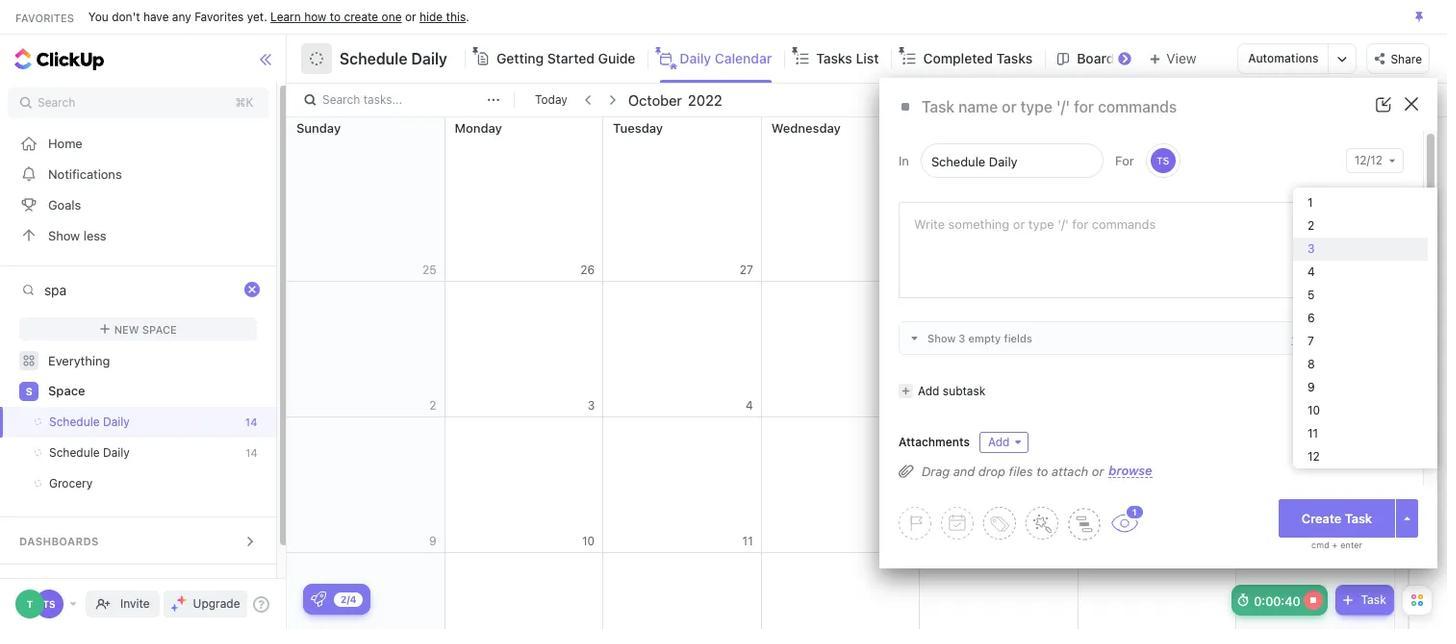 Task type: describe. For each thing, give the bounding box(es) containing it.
12
[[1308, 449, 1320, 464]]

show less
[[48, 228, 106, 243]]

1 tasks from the left
[[816, 50, 853, 66]]

.
[[466, 9, 469, 24]]

learn
[[271, 9, 301, 24]]

5
[[1308, 288, 1315, 302]]

getting started guide link
[[497, 35, 643, 83]]

12/12 button
[[1346, 148, 1404, 173]]

completed
[[923, 50, 993, 66]]

for
[[1115, 153, 1134, 168]]

hide
[[420, 9, 443, 24]]

everything link
[[0, 346, 277, 376]]

daily up grocery link
[[103, 446, 130, 460]]

cmd
[[1312, 540, 1330, 551]]

calendar
[[715, 50, 772, 66]]

invite
[[120, 597, 150, 611]]

add inside custom fields "element"
[[1302, 330, 1324, 345]]

2 schedule daily link from the top
[[0, 438, 238, 469]]

4 row from the top
[[287, 553, 1396, 629]]

new space
[[114, 323, 177, 335]]

2 row from the top
[[287, 282, 1396, 418]]

2 vertical spatial schedule
[[49, 446, 100, 460]]

6
[[1308, 311, 1315, 325]]

home link
[[0, 128, 277, 159]]

cmd + enter
[[1312, 540, 1363, 551]]

automations button
[[1239, 44, 1329, 73]]

upgrade
[[193, 597, 240, 611]]

list
[[856, 50, 879, 66]]

completed tasks link
[[923, 35, 1041, 83]]

1 vertical spatial task
[[1361, 593, 1387, 607]]

show for show 3 empty fields
[[928, 332, 956, 345]]

getting
[[497, 50, 544, 66]]

daily calendar
[[680, 50, 772, 66]]

0
[[1421, 237, 1435, 245]]

attach
[[1052, 463, 1089, 479]]

search tasks...
[[322, 92, 402, 107]]

notifications link
[[0, 159, 277, 190]]

1 row from the top
[[287, 117, 1396, 282]]

don't
[[112, 9, 140, 24]]

upgrade link
[[163, 591, 248, 618]]

0:00:40
[[1254, 594, 1301, 609]]

4
[[1308, 265, 1315, 279]]

schedule daily inside button
[[340, 50, 447, 67]]

have
[[143, 9, 169, 24]]

create task
[[1302, 511, 1373, 526]]

add subtask
[[918, 384, 986, 398]]

yet.
[[247, 9, 267, 24]]

getting started guide
[[497, 50, 636, 66]]

3 row from the top
[[287, 418, 1396, 553]]

less
[[83, 228, 106, 243]]

sunday
[[296, 120, 341, 136]]

notifications
[[48, 166, 122, 181]]

create
[[344, 9, 378, 24]]

0 horizontal spatial space
[[48, 383, 85, 399]]

hide this link
[[420, 9, 466, 24]]

0 horizontal spatial favorites
[[15, 11, 74, 24]]

monday
[[455, 120, 502, 136]]

clear search image
[[246, 283, 259, 296]]

search for search tasks...
[[322, 92, 360, 107]]

show for show less
[[48, 228, 80, 243]]

2 tasks from the left
[[997, 50, 1033, 66]]

you
[[88, 9, 109, 24]]

wednesday
[[772, 120, 841, 136]]

schedule daily button
[[332, 38, 447, 80]]

new
[[114, 323, 139, 335]]

subtask
[[943, 384, 986, 398]]

drop
[[979, 463, 1006, 479]]

tasks...
[[363, 92, 402, 107]]

show 3 empty fields
[[928, 332, 1033, 345]]

tuesday
[[613, 120, 663, 136]]

share button
[[1367, 43, 1430, 74]]

attachments
[[899, 435, 970, 449]]

automations
[[1249, 51, 1319, 65]]

0 vertical spatial 14
[[245, 416, 257, 428]]

daily left calendar
[[680, 50, 711, 66]]

custom fields element
[[899, 321, 1404, 355]]

how
[[304, 9, 327, 24]]

tasks list
[[816, 50, 879, 66]]



Task type: vqa. For each thing, say whether or not it's contained in the screenshot.
Assigned to me at top
no



Task type: locate. For each thing, give the bounding box(es) containing it.
3 up 4
[[1308, 242, 1315, 256]]

space right new
[[142, 323, 177, 335]]

daily down hide
[[411, 50, 447, 67]]

search up sunday
[[322, 92, 360, 107]]

0 vertical spatial to
[[330, 9, 341, 24]]

schedule daily down 'everything' on the bottom left of the page
[[49, 415, 130, 429]]

1 vertical spatial to
[[1037, 463, 1049, 479]]

schedule daily
[[340, 50, 447, 67], [49, 415, 130, 429], [49, 446, 130, 460]]

board link
[[1077, 35, 1123, 83]]

0 horizontal spatial +
[[1292, 330, 1299, 345]]

1 horizontal spatial 3
[[1308, 242, 1315, 256]]

grid containing sunday
[[286, 117, 1396, 629]]

or right one at the top
[[405, 9, 416, 24]]

0 horizontal spatial 3
[[959, 332, 966, 345]]

task down enter
[[1361, 593, 1387, 607]]

schedule
[[340, 50, 408, 67], [49, 415, 100, 429], [49, 446, 100, 460]]

daily inside button
[[411, 50, 447, 67]]

0 vertical spatial schedule daily
[[340, 50, 447, 67]]

1 horizontal spatial +
[[1333, 540, 1338, 551]]

0 horizontal spatial fields
[[1004, 332, 1033, 345]]

1 vertical spatial +
[[1333, 540, 1338, 551]]

grocery
[[49, 476, 93, 491]]

show down goals
[[48, 228, 80, 243]]

this
[[446, 9, 466, 24]]

0 horizontal spatial or
[[405, 9, 416, 24]]

onboarding checklist button element
[[311, 592, 326, 607]]

3 left empty
[[959, 332, 966, 345]]

0 vertical spatial task
[[1345, 511, 1373, 526]]

9
[[1308, 380, 1315, 395]]

today button
[[531, 90, 571, 110]]

10
[[1308, 403, 1321, 418]]

schedule daily link
[[0, 407, 238, 438], [0, 438, 238, 469]]

1 horizontal spatial favorites
[[195, 9, 244, 24]]

search up home
[[38, 95, 75, 110]]

drag and drop files to attach or
[[922, 463, 1104, 479]]

1 vertical spatial schedule
[[49, 415, 100, 429]]

share
[[1391, 52, 1422, 66]]

today
[[535, 92, 568, 107]]

1 horizontal spatial to
[[1037, 463, 1049, 479]]

1 vertical spatial 14
[[246, 447, 257, 459]]

+ right cmd
[[1333, 540, 1338, 551]]

1 horizontal spatial tasks
[[997, 50, 1033, 66]]

daily down space link
[[103, 415, 130, 429]]

show inside sidebar navigation
[[48, 228, 80, 243]]

unscheduled
[[1421, 161, 1435, 237]]

1 horizontal spatial space
[[142, 323, 177, 335]]

space link
[[48, 376, 259, 407]]

onboarding checklist button image
[[311, 592, 326, 607]]

0 vertical spatial +
[[1292, 330, 1299, 345]]

daily
[[411, 50, 447, 67], [680, 50, 711, 66], [103, 415, 130, 429], [103, 446, 130, 460]]

dashboards
[[19, 535, 99, 548]]

schedule inside button
[[340, 50, 408, 67]]

show inside custom fields "element"
[[928, 332, 956, 345]]

to
[[330, 9, 341, 24], [1037, 463, 1049, 479]]

add
[[1302, 330, 1324, 345], [918, 384, 940, 398]]

daily calendar link
[[680, 35, 780, 83]]

2 vertical spatial or
[[1092, 463, 1104, 479]]

Search tasks... text field
[[322, 87, 482, 114]]

+ inside custom fields "element"
[[1292, 330, 1299, 345]]

started
[[547, 50, 595, 66]]

0 horizontal spatial show
[[48, 228, 80, 243]]

0 horizontal spatial add
[[918, 384, 940, 398]]

⌘k
[[235, 95, 254, 110]]

space down 'everything' on the bottom left of the page
[[48, 383, 85, 399]]

0 vertical spatial 3
[[1308, 242, 1315, 256]]

show left empty
[[928, 332, 956, 345]]

1 horizontal spatial search
[[322, 92, 360, 107]]

1 horizontal spatial add
[[1302, 330, 1324, 345]]

schedule daily link up 'grocery'
[[0, 438, 238, 469]]

2
[[1308, 218, 1315, 233]]

space
[[142, 323, 177, 335], [48, 383, 85, 399]]

board
[[1077, 50, 1115, 66]]

2 horizontal spatial or
[[1327, 330, 1339, 345]]

7
[[1308, 334, 1315, 348]]

0 vertical spatial schedule
[[340, 50, 408, 67]]

11
[[1308, 426, 1319, 441]]

1 vertical spatial or
[[1327, 330, 1339, 345]]

3 inside 1 2 3 4 5 6 7 8 9 10 11 12
[[1308, 242, 1315, 256]]

create
[[1302, 511, 1342, 526]]

drag
[[922, 463, 950, 479]]

one
[[382, 9, 402, 24]]

docs
[[19, 582, 52, 595]]

edit
[[1342, 330, 1363, 345]]

or inside custom fields "element"
[[1327, 330, 1339, 345]]

2 vertical spatial schedule daily
[[49, 446, 130, 460]]

1 vertical spatial add
[[918, 384, 940, 398]]

1 vertical spatial show
[[928, 332, 956, 345]]

to right files
[[1037, 463, 1049, 479]]

0 vertical spatial add
[[1302, 330, 1324, 345]]

everything
[[48, 353, 110, 368]]

or
[[405, 9, 416, 24], [1327, 330, 1339, 345], [1092, 463, 1104, 479]]

1 vertical spatial space
[[48, 383, 85, 399]]

tasks left list
[[816, 50, 853, 66]]

1 horizontal spatial or
[[1092, 463, 1104, 479]]

tasks list link
[[816, 35, 887, 83]]

+
[[1292, 330, 1299, 345], [1333, 540, 1338, 551]]

fields
[[1366, 330, 1396, 345], [1004, 332, 1033, 345]]

enter
[[1341, 540, 1363, 551]]

0 vertical spatial space
[[142, 323, 177, 335]]

to right how
[[330, 9, 341, 24]]

task
[[1345, 511, 1373, 526], [1361, 593, 1387, 607]]

schedule daily link up grocery link
[[0, 407, 238, 438]]

favorites left you
[[15, 11, 74, 24]]

Task name or type '/' for commands text field
[[922, 97, 1343, 117]]

goals link
[[0, 190, 277, 220]]

Filter Lists, Docs, & Folders text field
[[44, 275, 240, 304]]

home
[[48, 135, 83, 151]]

tasks right the completed
[[997, 50, 1033, 66]]

or left edit
[[1327, 330, 1339, 345]]

+ left 7
[[1292, 330, 1299, 345]]

14
[[245, 416, 257, 428], [246, 447, 257, 459]]

you don't have any favorites yet. learn how to create one or hide this .
[[88, 9, 469, 24]]

row
[[287, 117, 1396, 282], [287, 282, 1396, 418], [287, 418, 1396, 553], [287, 553, 1396, 629]]

1 2 3 4 5 6 7 8 9 10 11 12
[[1308, 195, 1321, 464]]

search inside sidebar navigation
[[38, 95, 75, 110]]

1 schedule daily link from the top
[[0, 407, 238, 438]]

files
[[1009, 463, 1033, 479]]

completed tasks
[[923, 50, 1033, 66]]

add down '6'
[[1302, 330, 1324, 345]]

0 vertical spatial show
[[48, 228, 80, 243]]

task up enter
[[1345, 511, 1373, 526]]

empty
[[969, 332, 1001, 345]]

2/4
[[341, 593, 357, 605]]

fields right empty
[[1004, 332, 1033, 345]]

schedule daily up 'grocery'
[[49, 446, 130, 460]]

1 horizontal spatial fields
[[1366, 330, 1396, 345]]

any
[[172, 9, 191, 24]]

and
[[953, 463, 975, 479]]

add left subtask
[[918, 384, 940, 398]]

3
[[1308, 242, 1315, 256], [959, 332, 966, 345]]

8
[[1308, 357, 1315, 372]]

1 vertical spatial 3
[[959, 332, 966, 345]]

0 horizontal spatial to
[[330, 9, 341, 24]]

favorites right "any"
[[195, 9, 244, 24]]

search for search
[[38, 95, 75, 110]]

schedule daily up tasks... at the top left of the page
[[340, 50, 447, 67]]

grocery link
[[0, 469, 238, 500]]

0 horizontal spatial search
[[38, 95, 75, 110]]

+ add or edit fields
[[1292, 330, 1396, 345]]

guide
[[598, 50, 636, 66]]

0 horizontal spatial tasks
[[816, 50, 853, 66]]

fields right edit
[[1366, 330, 1396, 345]]

0 vertical spatial or
[[405, 9, 416, 24]]

1 horizontal spatial show
[[928, 332, 956, 345]]

grid
[[286, 117, 1396, 629]]

or right the attach
[[1092, 463, 1104, 479]]

in
[[899, 153, 909, 168]]

learn how to create one link
[[271, 9, 402, 24]]

3 inside custom fields "element"
[[959, 332, 966, 345]]

1 vertical spatial schedule daily
[[49, 415, 130, 429]]

goals
[[48, 197, 81, 212]]

12/12
[[1355, 153, 1383, 167]]

show
[[48, 228, 80, 243], [928, 332, 956, 345]]

sidebar navigation
[[0, 35, 291, 629]]



